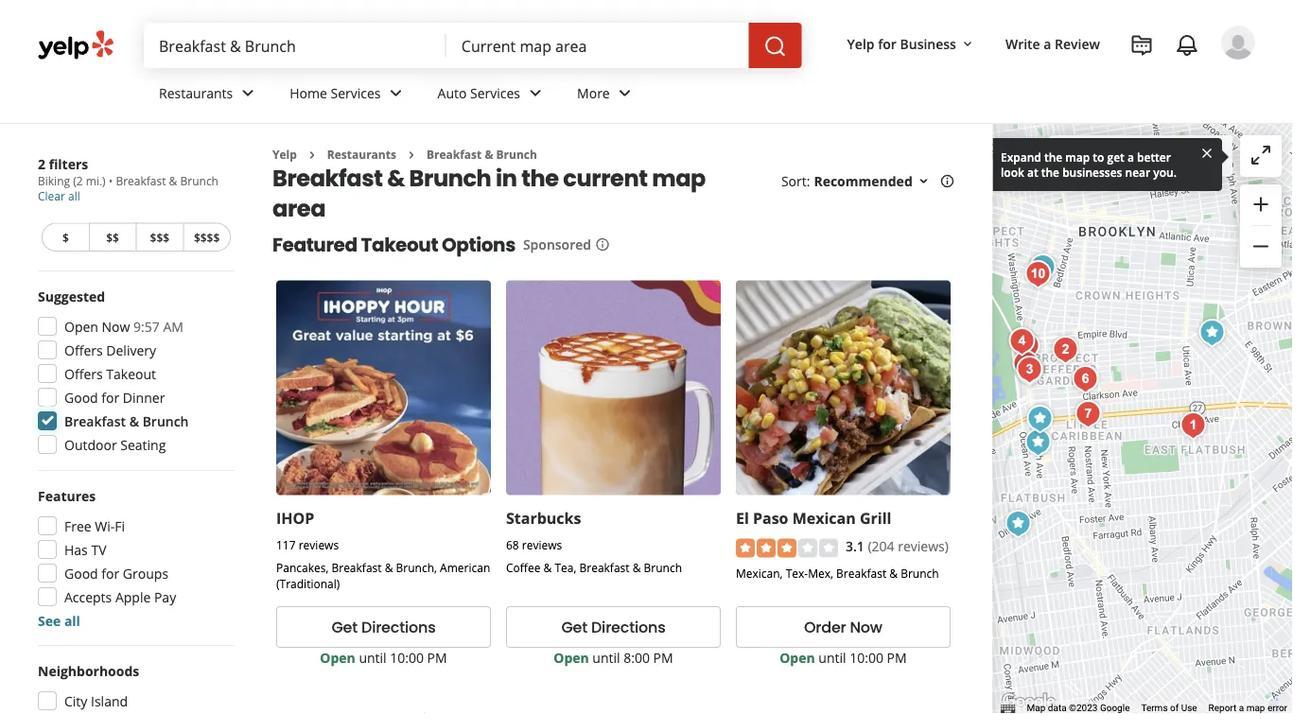 Task type: vqa. For each thing, say whether or not it's contained in the screenshot.
right you
no



Task type: describe. For each thing, give the bounding box(es) containing it.
apple
[[115, 588, 151, 606]]

el
[[736, 507, 749, 528]]

expand the map to get a better look at the businesses near you. tooltip
[[986, 138, 1222, 191]]

good for dinner
[[64, 388, 165, 406]]

the haus image
[[1066, 360, 1104, 398]]

el paso mexican grill
[[736, 507, 891, 528]]

in
[[496, 162, 517, 194]]

ihop image
[[1021, 400, 1059, 438]]

breakfast inside ihop 117 reviews pancakes, breakfast & brunch, american (traditional)
[[332, 560, 382, 575]]

restaurants inside business categories element
[[159, 84, 233, 102]]

write a review
[[1005, 35, 1100, 52]]

now for order
[[850, 617, 882, 638]]

a for report
[[1239, 702, 1244, 714]]

business
[[900, 35, 956, 52]]

offers delivery
[[64, 341, 156, 359]]

1 horizontal spatial 16 info v2 image
[[595, 237, 610, 252]]

terms of use link
[[1141, 702, 1197, 714]]

wi-
[[95, 517, 115, 535]]

google image
[[998, 690, 1060, 714]]

businesses
[[1062, 164, 1122, 180]]

sponsored
[[523, 235, 591, 253]]

$ button
[[42, 223, 89, 252]]

auto services link
[[422, 68, 562, 123]]

(traditional)
[[276, 575, 340, 591]]

map inside breakfast & brunch in the current map area
[[652, 162, 706, 194]]

1 horizontal spatial restaurants link
[[327, 147, 396, 162]]

reviews for starbucks
[[522, 537, 562, 552]]

clear all link
[[38, 188, 80, 204]]

accepts
[[64, 588, 112, 606]]

group containing suggested
[[32, 287, 235, 460]]

(2
[[73, 173, 83, 189]]

tv
[[91, 541, 106, 559]]

coffee
[[506, 560, 541, 575]]

recommended button
[[814, 172, 932, 190]]

seating
[[120, 436, 166, 454]]

24 chevron down v2 image
[[237, 82, 259, 104]]

groups
[[123, 564, 168, 582]]

report
[[1209, 702, 1237, 714]]

none field near
[[461, 35, 734, 56]]

suggested
[[38, 287, 105, 305]]

yelp for business
[[847, 35, 956, 52]]

brunch inside 2 filters biking (2 mi.) • breakfast & brunch clear all
[[180, 173, 219, 189]]

el paso mexican grill link
[[736, 507, 891, 528]]

city
[[64, 692, 87, 710]]

pancakes,
[[276, 560, 329, 575]]

16 chevron down v2 image for recommended
[[916, 174, 932, 189]]

get directions link for ihop
[[276, 606, 491, 648]]

2
[[38, 155, 45, 173]]

zoom out image
[[1250, 235, 1272, 258]]

breakfast & brunch link
[[427, 147, 537, 162]]

$$$
[[150, 229, 169, 245]]

10:00 for directions
[[390, 648, 424, 666]]

•
[[109, 173, 113, 189]]

stephlova's cafe image
[[1174, 407, 1212, 445]]

expand map image
[[1250, 144, 1272, 166]]

10:00 for now
[[850, 648, 883, 666]]

breakfast inside breakfast & brunch in the current map area
[[272, 162, 383, 194]]

auto
[[438, 84, 467, 102]]

24 chevron down v2 image for more
[[614, 82, 636, 104]]

map for search
[[1149, 147, 1177, 165]]

starbucks link
[[506, 507, 581, 528]]

pay
[[154, 588, 176, 606]]

brunch inside breakfast & brunch in the current map area
[[409, 162, 491, 194]]

1 horizontal spatial restaurants
[[327, 147, 396, 162]]

good for good for dinner
[[64, 388, 98, 406]]

starbucks
[[506, 507, 581, 528]]

delivery
[[106, 341, 156, 359]]

options
[[442, 231, 515, 258]]

open until 8:00 pm
[[554, 648, 673, 666]]

& left tea,
[[543, 560, 552, 575]]

terms
[[1141, 702, 1168, 714]]

flatbush bagels image
[[1008, 327, 1046, 365]]

3 pm from the left
[[887, 648, 907, 666]]

mi.)
[[86, 173, 106, 189]]

recommended
[[814, 172, 913, 190]]

& down 3.1 (204 reviews)
[[889, 565, 898, 581]]

area
[[272, 192, 325, 224]]

pm for ihop
[[427, 648, 447, 666]]

near
[[1125, 164, 1150, 180]]

search image
[[764, 35, 787, 58]]

breakfast inside 2 filters biking (2 mi.) • breakfast & brunch clear all
[[116, 173, 166, 189]]

keyboard shortcuts image
[[1000, 704, 1016, 714]]

mex,
[[808, 565, 833, 581]]

grill
[[860, 507, 891, 528]]

mexican,
[[736, 565, 783, 581]]

ihop 117 reviews pancakes, breakfast & brunch, american (traditional)
[[276, 507, 490, 591]]

review
[[1055, 35, 1100, 52]]

2 filters biking (2 mi.) • breakfast & brunch clear all
[[38, 155, 219, 204]]

$$ button
[[89, 223, 136, 252]]

business categories element
[[144, 68, 1255, 123]]

brunch inside group
[[142, 412, 189, 430]]

map
[[1027, 702, 1046, 714]]

ix restaurant image
[[1003, 323, 1041, 360]]

open for el paso mexican grill
[[780, 648, 815, 666]]

breakfast inside 'starbucks 68 reviews coffee & tea, breakfast & brunch'
[[579, 560, 630, 575]]

good for groups
[[64, 564, 168, 582]]

expand the map to get a better look at the businesses near you.
[[1001, 149, 1177, 180]]

& inside group
[[129, 412, 139, 430]]

$$$$ button
[[183, 223, 231, 252]]

offers for offers delivery
[[64, 341, 103, 359]]

report a map error link
[[1209, 702, 1287, 714]]

now for open
[[102, 317, 130, 335]]

free
[[64, 517, 91, 535]]

0 vertical spatial breakfast & brunch
[[427, 147, 537, 162]]

for for business
[[878, 35, 897, 52]]

features
[[38, 487, 96, 505]]

city island
[[64, 692, 128, 710]]

error
[[1268, 702, 1287, 714]]

reviews for ihop
[[299, 537, 339, 552]]

none field "find"
[[159, 35, 431, 56]]

for for groups
[[102, 564, 119, 582]]

clear
[[38, 188, 65, 204]]

group containing features
[[32, 486, 235, 630]]

mexican, tex-mex, breakfast & brunch
[[736, 565, 939, 581]]

mateo r. image
[[1221, 26, 1255, 60]]

& inside breakfast & brunch in the current map area
[[387, 162, 405, 194]]

see all
[[38, 612, 80, 630]]

better
[[1137, 149, 1171, 165]]

yelp for yelp link at the left top of the page
[[272, 147, 297, 162]]

to
[[1093, 149, 1104, 165]]



Task type: locate. For each thing, give the bounding box(es) containing it.
2 until from the left
[[593, 648, 620, 666]]

report a map error
[[1209, 702, 1287, 714]]

on di run image
[[1193, 314, 1231, 352]]

google
[[1100, 702, 1130, 714]]

2 open until 10:00 pm from the left
[[780, 648, 907, 666]]

0 vertical spatial a
[[1044, 35, 1051, 52]]

16 chevron right v2 image for restaurants
[[304, 147, 320, 163]]

$$$ button
[[136, 223, 183, 252]]

restaurants down home services "link"
[[327, 147, 396, 162]]

yelp link
[[272, 147, 297, 162]]

0 horizontal spatial get
[[332, 617, 358, 638]]

sal restaurant image
[[1019, 255, 1057, 293]]

3 24 chevron down v2 image from the left
[[614, 82, 636, 104]]

0 horizontal spatial get directions link
[[276, 606, 491, 648]]

sort:
[[781, 172, 810, 190]]

island express image
[[1019, 424, 1057, 462]]

group containing neighborhoods
[[32, 661, 235, 714]]

group
[[1240, 184, 1282, 268], [32, 287, 235, 460], [32, 486, 235, 630], [32, 661, 235, 714]]

None search field
[[144, 23, 806, 68]]

0 horizontal spatial now
[[102, 317, 130, 335]]

services for auto services
[[470, 84, 520, 102]]

2 get directions link from the left
[[506, 606, 721, 648]]

open down suggested
[[64, 317, 98, 335]]

breakfast & brunch down auto services link
[[427, 147, 537, 162]]

0 vertical spatial good
[[64, 388, 98, 406]]

edie jo's image
[[1007, 345, 1045, 383]]

reviews inside ihop 117 reviews pancakes, breakfast & brunch, american (traditional)
[[299, 537, 339, 552]]

mexican
[[792, 507, 856, 528]]

2 horizontal spatial 24 chevron down v2 image
[[614, 82, 636, 104]]

am
[[163, 317, 184, 335]]

2 horizontal spatial until
[[819, 648, 846, 666]]

a right write
[[1044, 35, 1051, 52]]

16 chevron right v2 image right yelp link at the left top of the page
[[304, 147, 320, 163]]

3.1 star rating image
[[736, 539, 838, 557]]

moves
[[1181, 147, 1221, 165]]

breakfast & brunch in the current map area
[[272, 162, 706, 224]]

1 horizontal spatial get
[[561, 617, 587, 638]]

1 horizontal spatial get directions link
[[506, 606, 721, 648]]

10:00 down "order now"
[[850, 648, 883, 666]]

map for report
[[1246, 702, 1265, 714]]

a right report
[[1239, 702, 1244, 714]]

takeout left options
[[361, 231, 438, 258]]

yelp up area
[[272, 147, 297, 162]]

0 vertical spatial now
[[102, 317, 130, 335]]

services inside "link"
[[331, 84, 381, 102]]

0 horizontal spatial breakfast & brunch
[[64, 412, 189, 430]]

get directions
[[332, 617, 436, 638], [561, 617, 665, 638]]

16 chevron right v2 image left breakfast & brunch link
[[404, 147, 419, 163]]

a
[[1044, 35, 1051, 52], [1128, 149, 1134, 165], [1239, 702, 1244, 714]]

2 horizontal spatial a
[[1239, 702, 1244, 714]]

1 horizontal spatial get directions
[[561, 617, 665, 638]]

2 24 chevron down v2 image from the left
[[524, 82, 547, 104]]

0 horizontal spatial restaurants link
[[144, 68, 275, 123]]

0 horizontal spatial yelp
[[272, 147, 297, 162]]

none field up "home"
[[159, 35, 431, 56]]

1 horizontal spatial takeout
[[361, 231, 438, 258]]

pm down order now link
[[887, 648, 907, 666]]

yelp for business button
[[840, 26, 983, 61]]

ihop link
[[276, 507, 314, 528]]

0 horizontal spatial a
[[1044, 35, 1051, 52]]

3.1
[[846, 537, 864, 555]]

a for write
[[1044, 35, 1051, 52]]

a right get
[[1128, 149, 1134, 165]]

home
[[290, 84, 327, 102]]

0 horizontal spatial pm
[[427, 648, 447, 666]]

neighborhoods
[[38, 662, 139, 680]]

2 services from the left
[[470, 84, 520, 102]]

breakfast up the outdoor
[[64, 412, 126, 430]]

home services link
[[275, 68, 422, 123]]

1 horizontal spatial breakfast & brunch
[[427, 147, 537, 162]]

1 vertical spatial yelp
[[272, 147, 297, 162]]

24 chevron down v2 image inside home services "link"
[[385, 82, 407, 104]]

breakfast right the pancakes,
[[332, 560, 382, 575]]

get directions link for starbucks
[[506, 606, 721, 648]]

0 horizontal spatial takeout
[[106, 365, 156, 383]]

offers up the offers takeout
[[64, 341, 103, 359]]

0 vertical spatial 16 chevron down v2 image
[[960, 37, 975, 52]]

reviews inside 'starbucks 68 reviews coffee & tea, breakfast & brunch'
[[522, 537, 562, 552]]

1 horizontal spatial now
[[850, 617, 882, 638]]

nostrand donut shop image
[[1069, 395, 1107, 433]]

24 chevron down v2 image for auto services
[[524, 82, 547, 104]]

open for starbucks
[[554, 648, 589, 666]]

& up seating
[[129, 412, 139, 430]]

68
[[506, 537, 519, 552]]

see all button
[[38, 612, 80, 630]]

featured
[[272, 231, 357, 258]]

16 chevron down v2 image inside recommended popup button
[[916, 174, 932, 189]]

directions up 8:00
[[591, 617, 665, 638]]

open down order
[[780, 648, 815, 666]]

order
[[804, 617, 846, 638]]

get
[[332, 617, 358, 638], [561, 617, 587, 638]]

has
[[64, 541, 88, 559]]

brunch,
[[396, 560, 437, 575]]

0 horizontal spatial get directions
[[332, 617, 436, 638]]

brunch left in
[[409, 162, 491, 194]]

get directions for ihop
[[332, 617, 436, 638]]

0 horizontal spatial 16 chevron right v2 image
[[304, 147, 320, 163]]

island
[[91, 692, 128, 710]]

1 horizontal spatial none field
[[461, 35, 734, 56]]

takeout down delivery
[[106, 365, 156, 383]]

1 vertical spatial restaurants
[[327, 147, 396, 162]]

map inside expand the map to get a better look at the businesses near you.
[[1065, 149, 1090, 165]]

offers for offers takeout
[[64, 365, 103, 383]]

get directions link
[[276, 606, 491, 648], [506, 606, 721, 648]]

16 chevron right v2 image
[[304, 147, 320, 163], [404, 147, 419, 163]]

terms of use
[[1141, 702, 1197, 714]]

0 vertical spatial offers
[[64, 341, 103, 359]]

notifications image
[[1176, 34, 1199, 57]]

None field
[[159, 35, 431, 56], [461, 35, 734, 56]]

3 until from the left
[[819, 648, 846, 666]]

brunch down auto services link
[[496, 147, 537, 162]]

24 chevron down v2 image right more
[[614, 82, 636, 104]]

0 horizontal spatial until
[[359, 648, 387, 666]]

1 reviews from the left
[[299, 537, 339, 552]]

expand
[[1001, 149, 1041, 165]]

services right auto
[[470, 84, 520, 102]]

brunch up 8:00
[[644, 560, 682, 575]]

breakfast right •
[[116, 173, 166, 189]]

24 chevron down v2 image right auto services
[[524, 82, 547, 104]]

0 horizontal spatial reviews
[[299, 537, 339, 552]]

get directions up open until 8:00 pm
[[561, 617, 665, 638]]

1 24 chevron down v2 image from the left
[[385, 82, 407, 104]]

2 get from the left
[[561, 617, 587, 638]]

0 horizontal spatial services
[[331, 84, 381, 102]]

2 vertical spatial a
[[1239, 702, 1244, 714]]

directions down "brunch,"
[[361, 617, 436, 638]]

0 horizontal spatial 24 chevron down v2 image
[[385, 82, 407, 104]]

more link
[[562, 68, 651, 123]]

services for home services
[[331, 84, 381, 102]]

good for good for groups
[[64, 564, 98, 582]]

0 horizontal spatial directions
[[361, 617, 436, 638]]

2 10:00 from the left
[[850, 648, 883, 666]]

directions for starbucks
[[591, 617, 665, 638]]

2 directions from the left
[[591, 617, 665, 638]]

1 get directions link from the left
[[276, 606, 491, 648]]

1 get from the left
[[332, 617, 358, 638]]

0 horizontal spatial 16 info v2 image
[[417, 712, 432, 714]]

pm right 8:00
[[653, 648, 673, 666]]

restaurants link
[[144, 68, 275, 123], [327, 147, 396, 162]]

1 vertical spatial good
[[64, 564, 98, 582]]

get directions for starbucks
[[561, 617, 665, 638]]

for left business
[[878, 35, 897, 52]]

1 vertical spatial 16 chevron down v2 image
[[916, 174, 932, 189]]

close image
[[1199, 144, 1215, 161]]

map
[[1149, 147, 1177, 165], [1065, 149, 1090, 165], [652, 162, 706, 194], [1246, 702, 1265, 714]]

16 chevron right v2 image for breakfast & brunch
[[404, 147, 419, 163]]

24 chevron down v2 image inside auto services link
[[524, 82, 547, 104]]

brunch inside 'starbucks 68 reviews coffee & tea, breakfast & brunch'
[[644, 560, 682, 575]]

0 horizontal spatial restaurants
[[159, 84, 233, 102]]

1 horizontal spatial services
[[470, 84, 520, 102]]

has tv
[[64, 541, 106, 559]]

reviews up the pancakes,
[[299, 537, 339, 552]]

1 directions from the left
[[361, 617, 436, 638]]

outdoor
[[64, 436, 117, 454]]

breakfast down 3.1
[[836, 565, 886, 581]]

good down has tv
[[64, 564, 98, 582]]

open left 8:00
[[554, 648, 589, 666]]

yelp left business
[[847, 35, 875, 52]]

1 services from the left
[[331, 84, 381, 102]]

pm for starbucks
[[653, 648, 673, 666]]

1 horizontal spatial open until 10:00 pm
[[780, 648, 907, 666]]

until for ihop
[[359, 648, 387, 666]]

map data ©2023 google
[[1027, 702, 1130, 714]]

1 horizontal spatial 16 chevron right v2 image
[[404, 147, 419, 163]]

breakfast
[[427, 147, 482, 162], [272, 162, 383, 194], [116, 173, 166, 189], [64, 412, 126, 430], [332, 560, 382, 575], [579, 560, 630, 575], [836, 565, 886, 581]]

offers down offers delivery
[[64, 365, 103, 383]]

Near text field
[[461, 35, 734, 56]]

2 offers from the top
[[64, 365, 103, 383]]

restaurants left 24 chevron down v2 image at the top left of page
[[159, 84, 233, 102]]

dinner
[[123, 388, 165, 406]]

& up featured takeout options
[[387, 162, 405, 194]]

get directions down "brunch,"
[[332, 617, 436, 638]]

accepts apple pay
[[64, 588, 176, 606]]

plg coffee house and tavern image
[[1047, 331, 1084, 369]]

for up accepts apple pay
[[102, 564, 119, 582]]

1 vertical spatial for
[[102, 388, 119, 406]]

0 vertical spatial 16 info v2 image
[[595, 237, 610, 252]]

breakfast left in
[[427, 147, 482, 162]]

breakfast right tea,
[[579, 560, 630, 575]]

all inside group
[[64, 612, 80, 630]]

1 vertical spatial all
[[64, 612, 80, 630]]

more
[[577, 84, 610, 102]]

& left "brunch,"
[[385, 560, 393, 575]]

1 until from the left
[[359, 648, 387, 666]]

& up $$$
[[169, 173, 177, 189]]

takeout inside group
[[106, 365, 156, 383]]

16 chevron down v2 image
[[960, 37, 975, 52], [916, 174, 932, 189]]

1 horizontal spatial 16 chevron down v2 image
[[960, 37, 975, 52]]

yelp for yelp for business
[[847, 35, 875, 52]]

open until 10:00 pm for directions
[[320, 648, 447, 666]]

0 horizontal spatial 10:00
[[390, 648, 424, 666]]

reviews down starbucks
[[522, 537, 562, 552]]

brunch down reviews)
[[901, 565, 939, 581]]

get up open until 8:00 pm
[[561, 617, 587, 638]]

10:00 down "brunch,"
[[390, 648, 424, 666]]

now right order
[[850, 617, 882, 638]]

&
[[485, 147, 493, 162], [387, 162, 405, 194], [169, 173, 177, 189], [129, 412, 139, 430], [385, 560, 393, 575], [543, 560, 552, 575], [633, 560, 641, 575], [889, 565, 898, 581]]

& right tea,
[[633, 560, 641, 575]]

breakfast & brunch
[[427, 147, 537, 162], [64, 412, 189, 430]]

Find text field
[[159, 35, 431, 56]]

10:00
[[390, 648, 424, 666], [850, 648, 883, 666]]

services right "home"
[[331, 84, 381, 102]]

open inside group
[[64, 317, 98, 335]]

2 horizontal spatial pm
[[887, 648, 907, 666]]

map left to
[[1065, 149, 1090, 165]]

16 info v2 image
[[595, 237, 610, 252], [417, 712, 432, 714]]

map left error
[[1246, 702, 1265, 714]]

2 pm from the left
[[653, 648, 673, 666]]

data
[[1048, 702, 1067, 714]]

& inside ihop 117 reviews pancakes, breakfast & brunch, american (traditional)
[[385, 560, 393, 575]]

map for expand
[[1065, 149, 1090, 165]]

all right 'clear'
[[68, 188, 80, 204]]

all inside 2 filters biking (2 mi.) • breakfast & brunch clear all
[[68, 188, 80, 204]]

directions
[[361, 617, 436, 638], [591, 617, 665, 638]]

get for ihop
[[332, 617, 358, 638]]

breakfast up featured
[[272, 162, 383, 194]]

starbucks image
[[1024, 249, 1062, 287]]

16 chevron down v2 image inside yelp for business button
[[960, 37, 975, 52]]

for inside button
[[878, 35, 897, 52]]

write a review link
[[998, 26, 1108, 61]]

0 horizontal spatial 16 chevron down v2 image
[[916, 174, 932, 189]]

good
[[64, 388, 98, 406], [64, 564, 98, 582]]

open until 10:00 pm for now
[[780, 648, 907, 666]]

16 chevron down v2 image right business
[[960, 37, 975, 52]]

1 vertical spatial breakfast & brunch
[[64, 412, 189, 430]]

get directions link down "brunch,"
[[276, 606, 491, 648]]

until
[[359, 648, 387, 666], [593, 648, 620, 666], [819, 648, 846, 666]]

free wi-fi
[[64, 517, 125, 535]]

breakfast & brunch up outdoor seating
[[64, 412, 189, 430]]

2 none field from the left
[[461, 35, 734, 56]]

paso
[[753, 507, 788, 528]]

& inside 2 filters biking (2 mi.) • breakfast & brunch clear all
[[169, 173, 177, 189]]

good down the offers takeout
[[64, 388, 98, 406]]

directions for ihop
[[361, 617, 436, 638]]

a inside expand the map to get a better look at the businesses near you.
[[1128, 149, 1134, 165]]

takeout for offers
[[106, 365, 156, 383]]

for down the offers takeout
[[102, 388, 119, 406]]

0 vertical spatial restaurants
[[159, 84, 233, 102]]

1 good from the top
[[64, 388, 98, 406]]

24 chevron down v2 image for home services
[[385, 82, 407, 104]]

2 reviews from the left
[[522, 537, 562, 552]]

2 get directions from the left
[[561, 617, 665, 638]]

all
[[68, 188, 80, 204], [64, 612, 80, 630]]

0 horizontal spatial open until 10:00 pm
[[320, 648, 447, 666]]

1 get directions from the left
[[332, 617, 436, 638]]

2 vertical spatial for
[[102, 564, 119, 582]]

$$
[[106, 229, 119, 245]]

2 good from the top
[[64, 564, 98, 582]]

1 vertical spatial restaurants link
[[327, 147, 396, 162]]

24 chevron down v2 image left auto
[[385, 82, 407, 104]]

filters
[[49, 155, 88, 173]]

get down (traditional)
[[332, 617, 358, 638]]

open down (traditional)
[[320, 648, 355, 666]]

map right as
[[1149, 147, 1177, 165]]

0 horizontal spatial none field
[[159, 35, 431, 56]]

zed eats and drinks image
[[1011, 353, 1048, 391]]

search as map moves
[[1087, 147, 1221, 165]]

yelp inside button
[[847, 35, 875, 52]]

1 horizontal spatial a
[[1128, 149, 1134, 165]]

get for starbucks
[[561, 617, 587, 638]]

user actions element
[[832, 24, 1282, 140]]

open for ihop
[[320, 648, 355, 666]]

now inside group
[[102, 317, 130, 335]]

zoom in image
[[1250, 193, 1272, 216]]

1 horizontal spatial 10:00
[[850, 648, 883, 666]]

brunch down dinner
[[142, 412, 189, 430]]

1 horizontal spatial 24 chevron down v2 image
[[524, 82, 547, 104]]

american
[[440, 560, 490, 575]]

at
[[1027, 164, 1038, 180]]

1 vertical spatial now
[[850, 617, 882, 638]]

you.
[[1153, 164, 1177, 180]]

1 none field from the left
[[159, 35, 431, 56]]

all right the see
[[64, 612, 80, 630]]

1 pm from the left
[[427, 648, 447, 666]]

1 horizontal spatial reviews
[[522, 537, 562, 552]]

1 open until 10:00 pm from the left
[[320, 648, 447, 666]]

1 horizontal spatial yelp
[[847, 35, 875, 52]]

0 vertical spatial for
[[878, 35, 897, 52]]

1 vertical spatial 16 info v2 image
[[417, 712, 432, 714]]

117
[[276, 537, 296, 552]]

1 offers from the top
[[64, 341, 103, 359]]

the inside breakfast & brunch in the current map area
[[521, 162, 559, 194]]

1 vertical spatial takeout
[[106, 365, 156, 383]]

& left in
[[485, 147, 493, 162]]

reviews)
[[898, 537, 949, 555]]

0 vertical spatial restaurants link
[[144, 68, 275, 123]]

24 chevron down v2 image
[[385, 82, 407, 104], [524, 82, 547, 104], [614, 82, 636, 104]]

tea,
[[555, 560, 576, 575]]

breakfast inside group
[[64, 412, 126, 430]]

0 vertical spatial yelp
[[847, 35, 875, 52]]

breakfast & brunch inside group
[[64, 412, 189, 430]]

(204
[[868, 537, 894, 555]]

none field up more
[[461, 35, 734, 56]]

brunch up '$$$$'
[[180, 173, 219, 189]]

16 info v2 image
[[940, 174, 955, 189]]

ihop
[[276, 507, 314, 528]]

0 vertical spatial takeout
[[361, 231, 438, 258]]

until for starbucks
[[593, 648, 620, 666]]

1 horizontal spatial directions
[[591, 617, 665, 638]]

1 horizontal spatial until
[[593, 648, 620, 666]]

get
[[1107, 149, 1125, 165]]

now
[[102, 317, 130, 335], [850, 617, 882, 638]]

2 16 chevron right v2 image from the left
[[404, 147, 419, 163]]

1 10:00 from the left
[[390, 648, 424, 666]]

home services
[[290, 84, 381, 102]]

1 16 chevron right v2 image from the left
[[304, 147, 320, 163]]

24 chevron down v2 image inside more link
[[614, 82, 636, 104]]

0 vertical spatial all
[[68, 188, 80, 204]]

search
[[1087, 147, 1129, 165]]

pm down "brunch,"
[[427, 648, 447, 666]]

map right current
[[652, 162, 706, 194]]

fi
[[115, 517, 125, 535]]

9:57
[[133, 317, 160, 335]]

bonafini image
[[1011, 351, 1048, 389]]

projects image
[[1130, 34, 1153, 57]]

get directions link up open until 8:00 pm
[[506, 606, 721, 648]]

16 chevron down v2 image for yelp for business
[[960, 37, 975, 52]]

as
[[1132, 147, 1146, 165]]

look
[[1001, 164, 1024, 180]]

el paso mexican grill image
[[999, 505, 1037, 543]]

reviews
[[299, 537, 339, 552], [522, 537, 562, 552]]

now up offers delivery
[[102, 317, 130, 335]]

map region
[[787, 0, 1293, 714]]

tex-
[[786, 565, 808, 581]]

for for dinner
[[102, 388, 119, 406]]

takeout for featured
[[361, 231, 438, 258]]

©2023
[[1069, 702, 1098, 714]]

1 vertical spatial a
[[1128, 149, 1134, 165]]

1 vertical spatial offers
[[64, 365, 103, 383]]

1 horizontal spatial pm
[[653, 648, 673, 666]]

16 chevron down v2 image left 16 info v2 icon
[[916, 174, 932, 189]]



